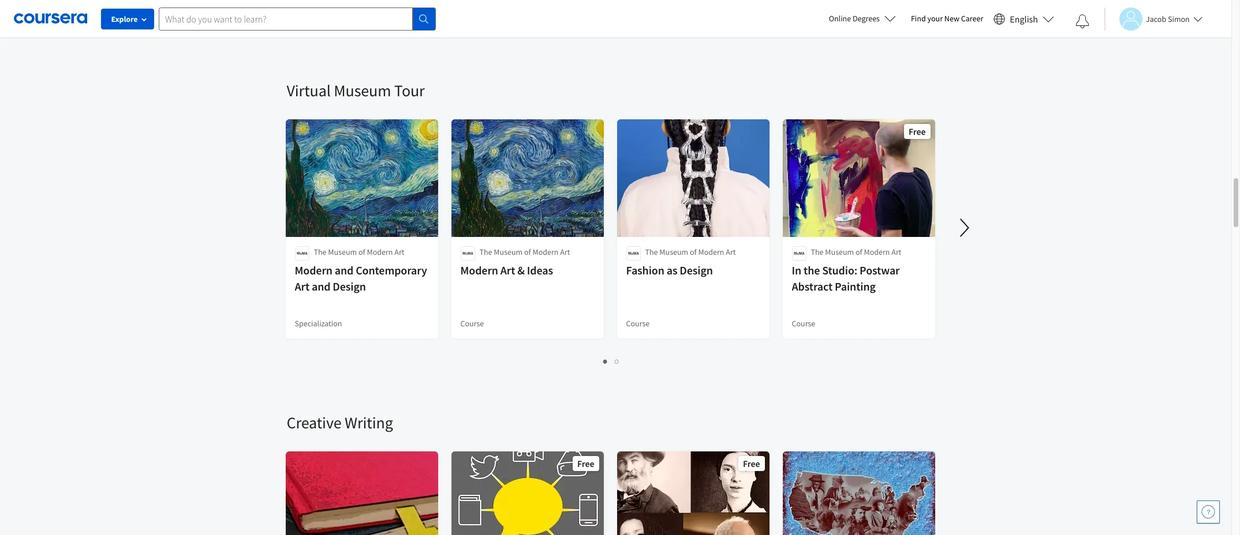 Task type: describe. For each thing, give the bounding box(es) containing it.
museum for modern art & ideas
[[494, 247, 523, 258]]

2 button
[[612, 355, 623, 368]]

1 free link from the left
[[450, 451, 605, 536]]

virtual
[[287, 80, 331, 101]]

1 horizontal spatial and
[[335, 263, 354, 278]]

find
[[911, 13, 926, 24]]

modern american poetry course by university of illinois at urbana-champaign, image
[[783, 452, 936, 536]]

help center image
[[1202, 506, 1216, 520]]

creative
[[287, 413, 342, 434]]

the museum of modern art for design
[[645, 247, 736, 258]]

coursera image
[[14, 9, 87, 28]]

specialization
[[295, 319, 342, 329]]

chevron down image
[[44, 17, 52, 26]]

course for in the studio: postwar abstract painting
[[792, 319, 816, 329]]

english
[[1010, 13, 1038, 25]]

creative writing specialization by wesleyan university, image
[[286, 452, 439, 536]]

find your new career link
[[906, 12, 990, 26]]

museum left tour
[[334, 80, 391, 101]]

virtual museum tour
[[287, 80, 425, 101]]

modern for design
[[699, 247, 725, 258]]

the museum of modern art image for in
[[792, 247, 807, 261]]

explore button
[[101, 9, 154, 29]]

museum for modern and contemporary art and design
[[328, 247, 357, 258]]

the
[[804, 263, 820, 278]]

museum for fashion as design
[[660, 247, 689, 258]]

the museum of modern art image for modern
[[295, 247, 309, 261]]

art for in the studio: postwar abstract painting
[[892, 247, 902, 258]]

course for modern art & ideas
[[461, 319, 484, 329]]

contemporary
[[356, 263, 427, 278]]

modern for contemporary
[[367, 247, 393, 258]]

explore
[[111, 14, 138, 24]]

the for the
[[811, 247, 824, 258]]

modern for studio:
[[864, 247, 890, 258]]

of for &
[[524, 247, 531, 258]]

online degrees
[[829, 13, 880, 24]]

of for contemporary
[[359, 247, 365, 258]]

jacob simon button
[[1105, 7, 1203, 30]]

online
[[829, 13, 851, 24]]

art inside modern and contemporary art and design
[[295, 280, 310, 294]]

online degrees button
[[820, 6, 906, 31]]

creative writing carousel element
[[281, 378, 1241, 536]]

art for fashion as design
[[726, 247, 736, 258]]

of for design
[[690, 247, 697, 258]]

fashion as design
[[626, 263, 713, 278]]

fashion
[[626, 263, 665, 278]]

english button
[[990, 0, 1059, 38]]

writing
[[345, 413, 393, 434]]

1 button
[[600, 355, 612, 368]]

modern art & ideas
[[461, 263, 553, 278]]

career
[[962, 13, 984, 24]]

1
[[604, 356, 608, 367]]

virtual museum tour carousel element
[[281, 46, 1241, 378]]

2
[[615, 356, 620, 367]]

jacob
[[1146, 14, 1167, 24]]

your
[[928, 13, 943, 24]]

studio:
[[823, 263, 858, 278]]

&
[[518, 263, 525, 278]]

show notifications image
[[1076, 14, 1090, 28]]



Task type: locate. For each thing, give the bounding box(es) containing it.
1 the from the left
[[314, 247, 327, 258]]

the museum of modern art up as at the right
[[645, 247, 736, 258]]

the for art
[[480, 247, 492, 258]]

postwar
[[860, 263, 900, 278]]

and left contemporary
[[335, 263, 354, 278]]

list containing 1
[[287, 355, 937, 368]]

1 horizontal spatial free
[[743, 459, 760, 470]]

modern inside modern and contemporary art and design
[[295, 263, 333, 278]]

in the studio: postwar abstract painting
[[792, 263, 900, 294]]

jacob simon
[[1146, 14, 1190, 24]]

the up the
[[811, 247, 824, 258]]

the museum of modern art image for modern art & ideas
[[461, 247, 475, 261]]

2 the museum of modern art from the left
[[480, 247, 570, 258]]

the museum of modern art image
[[461, 247, 475, 261], [626, 247, 641, 261]]

0 horizontal spatial the museum of modern art image
[[295, 247, 309, 261]]

2 the museum of modern art image from the left
[[792, 247, 807, 261]]

0 vertical spatial design
[[680, 263, 713, 278]]

art for modern art & ideas
[[560, 247, 570, 258]]

museum for in the studio: postwar abstract painting
[[826, 247, 854, 258]]

abstract
[[792, 280, 833, 294]]

4 the from the left
[[811, 247, 824, 258]]

course
[[461, 319, 484, 329], [626, 319, 650, 329], [792, 319, 816, 329]]

modern
[[367, 247, 393, 258], [533, 247, 559, 258], [699, 247, 725, 258], [864, 247, 890, 258], [295, 263, 333, 278], [461, 263, 498, 278]]

0 horizontal spatial free link
[[450, 451, 605, 536]]

the museum of modern art image up fashion at the right of page
[[626, 247, 641, 261]]

in
[[792, 263, 802, 278]]

4 the museum of modern art from the left
[[811, 247, 902, 258]]

design
[[680, 263, 713, 278], [333, 280, 366, 294]]

2 of from the left
[[524, 247, 531, 258]]

1 the museum of modern art from the left
[[314, 247, 405, 258]]

of up the &
[[524, 247, 531, 258]]

design inside modern and contemporary art and design
[[333, 280, 366, 294]]

0 horizontal spatial design
[[333, 280, 366, 294]]

free
[[909, 126, 926, 137], [578, 459, 595, 470], [743, 459, 760, 470]]

1 vertical spatial design
[[333, 280, 366, 294]]

painting
[[835, 280, 876, 294]]

design down contemporary
[[333, 280, 366, 294]]

the for as
[[645, 247, 658, 258]]

modern left the &
[[461, 263, 498, 278]]

2 horizontal spatial free
[[909, 126, 926, 137]]

0 horizontal spatial and
[[312, 280, 331, 294]]

simon
[[1168, 14, 1190, 24]]

2 course from the left
[[626, 319, 650, 329]]

the for and
[[314, 247, 327, 258]]

0 horizontal spatial the museum of modern art image
[[461, 247, 475, 261]]

the museum of modern art up studio:
[[811, 247, 902, 258]]

find your new career
[[911, 13, 984, 24]]

art
[[395, 247, 405, 258], [560, 247, 570, 258], [726, 247, 736, 258], [892, 247, 902, 258], [501, 263, 515, 278], [295, 280, 310, 294]]

virtual museum tour link
[[287, 80, 425, 101]]

3 the museum of modern art from the left
[[645, 247, 736, 258]]

museum up as at the right
[[660, 247, 689, 258]]

1 horizontal spatial free link
[[616, 451, 771, 536]]

1 horizontal spatial the museum of modern art image
[[626, 247, 641, 261]]

2 the from the left
[[480, 247, 492, 258]]

1 vertical spatial list
[[287, 355, 937, 368]]

1 vertical spatial and
[[312, 280, 331, 294]]

design right as at the right
[[680, 263, 713, 278]]

ideas
[[527, 263, 553, 278]]

the museum of modern art image
[[295, 247, 309, 261], [792, 247, 807, 261]]

modern for &
[[533, 247, 559, 258]]

degrees
[[853, 13, 880, 24]]

2 the museum of modern art image from the left
[[626, 247, 641, 261]]

the
[[314, 247, 327, 258], [480, 247, 492, 258], [645, 247, 658, 258], [811, 247, 824, 258]]

of for studio:
[[856, 247, 863, 258]]

modern up postwar
[[864, 247, 890, 258]]

museum up modern art & ideas
[[494, 247, 523, 258]]

museum
[[334, 80, 391, 101], [328, 247, 357, 258], [494, 247, 523, 258], [660, 247, 689, 258], [826, 247, 854, 258]]

the museum of modern art up modern and contemporary art and design
[[314, 247, 405, 258]]

modern up specialization
[[295, 263, 333, 278]]

free for second free link
[[743, 459, 760, 470]]

2 free link from the left
[[616, 451, 771, 536]]

next slide image
[[951, 214, 979, 242]]

0 vertical spatial list
[[287, 23, 937, 35]]

and up specialization
[[312, 280, 331, 294]]

and
[[335, 263, 354, 278], [312, 280, 331, 294]]

3 course from the left
[[792, 319, 816, 329]]

the museum of modern art for &
[[480, 247, 570, 258]]

the museum of modern art up the &
[[480, 247, 570, 258]]

free for 2nd free link from right
[[578, 459, 595, 470]]

course for fashion as design
[[626, 319, 650, 329]]

1 horizontal spatial course
[[626, 319, 650, 329]]

1 course from the left
[[461, 319, 484, 329]]

1 the museum of modern art image from the left
[[461, 247, 475, 261]]

free inside virtual museum tour carousel element
[[909, 126, 926, 137]]

the up modern and contemporary art and design
[[314, 247, 327, 258]]

0 horizontal spatial free
[[578, 459, 595, 470]]

1 list from the top
[[287, 23, 937, 35]]

1 of from the left
[[359, 247, 365, 258]]

the up fashion at the right of page
[[645, 247, 658, 258]]

modern up contemporary
[[367, 247, 393, 258]]

2 list from the top
[[287, 355, 937, 368]]

the museum of modern art
[[314, 247, 405, 258], [480, 247, 570, 258], [645, 247, 736, 258], [811, 247, 902, 258]]

of up studio:
[[856, 247, 863, 258]]

1 horizontal spatial the museum of modern art image
[[792, 247, 807, 261]]

None search field
[[159, 7, 436, 30]]

art for modern and contemporary art and design
[[395, 247, 405, 258]]

1 horizontal spatial design
[[680, 263, 713, 278]]

list
[[287, 23, 937, 35], [287, 355, 937, 368]]

creative writing
[[287, 413, 393, 434]]

modern up ideas
[[533, 247, 559, 258]]

of up "fashion as design"
[[690, 247, 697, 258]]

4 of from the left
[[856, 247, 863, 258]]

What do you want to learn? text field
[[159, 7, 413, 30]]

modern up "fashion as design"
[[699, 247, 725, 258]]

museum up studio:
[[826, 247, 854, 258]]

0 horizontal spatial course
[[461, 319, 484, 329]]

of
[[359, 247, 365, 258], [524, 247, 531, 258], [690, 247, 697, 258], [856, 247, 863, 258]]

the museum of modern art image up modern art & ideas
[[461, 247, 475, 261]]

3 of from the left
[[690, 247, 697, 258]]

list inside virtual museum tour carousel element
[[287, 355, 937, 368]]

2 horizontal spatial course
[[792, 319, 816, 329]]

0 vertical spatial and
[[335, 263, 354, 278]]

modern and contemporary art and design
[[295, 263, 427, 294]]

tour
[[394, 80, 425, 101]]

free link
[[450, 451, 605, 536], [616, 451, 771, 536]]

1 the museum of modern art image from the left
[[295, 247, 309, 261]]

museum up modern and contemporary art and design
[[328, 247, 357, 258]]

of up modern and contemporary art and design
[[359, 247, 365, 258]]

new
[[945, 13, 960, 24]]

3 the from the left
[[645, 247, 658, 258]]

the museum of modern art for contemporary
[[314, 247, 405, 258]]

the museum of modern art for studio:
[[811, 247, 902, 258]]

as
[[667, 263, 678, 278]]

the up modern art & ideas
[[480, 247, 492, 258]]

the museum of modern art image for fashion as design
[[626, 247, 641, 261]]



Task type: vqa. For each thing, say whether or not it's contained in the screenshot.
Contemporary
yes



